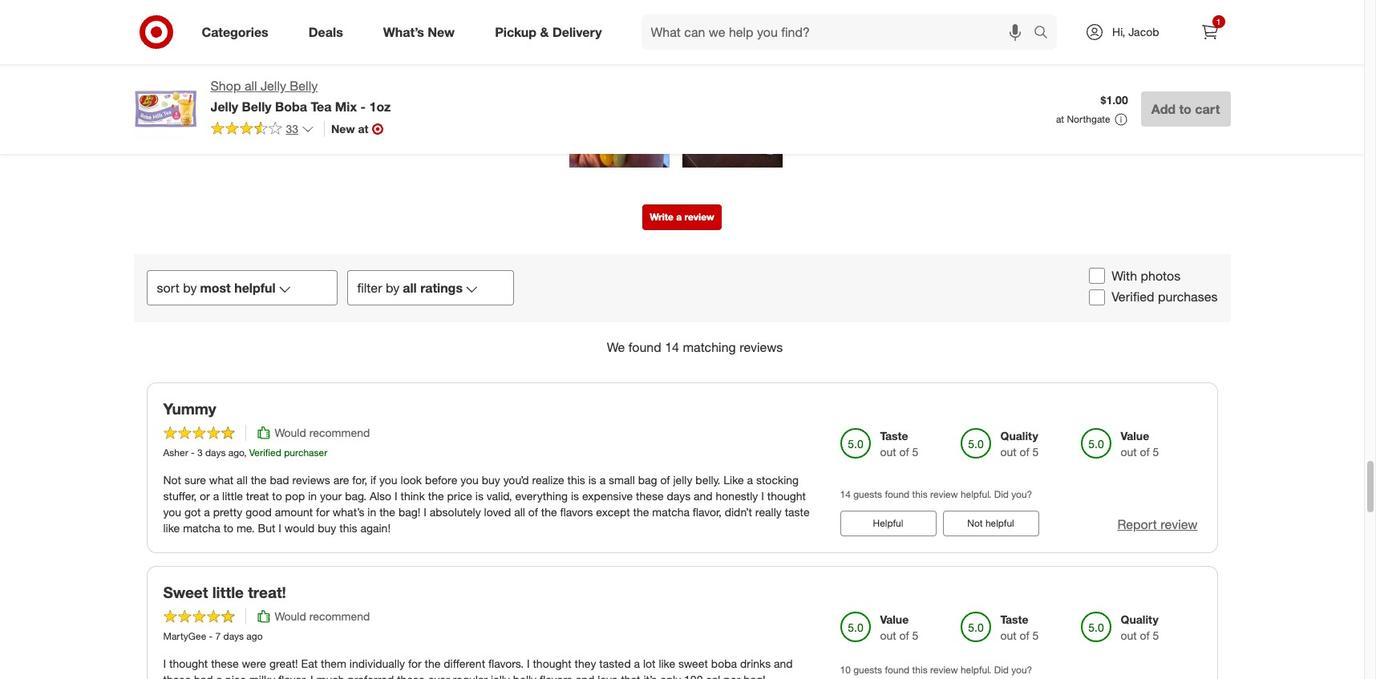 Task type: describe. For each thing, give the bounding box(es) containing it.
it's
[[644, 673, 657, 680]]

1 horizontal spatial thought
[[533, 657, 572, 671]]

all left ratings
[[403, 280, 417, 296]]

guests for 14
[[854, 488, 883, 500]]

before
[[425, 473, 458, 487]]

look
[[401, 473, 422, 487]]

categories link
[[188, 14, 289, 50]]

the right except
[[633, 505, 649, 519]]

for inside the not sure what all the bad reviews are for, if you look before you buy you'd realize this is a small bag of jelly belly. like a stocking stuffer, or a little treat to pop in your bag. also i think the price is valid, everything is expensive these days and honestly i thought you got a pretty good amount for what's in the bag! i absolutely loved all of the flavors except the matcha flavor, didn't really taste like matcha to me. but i would buy this again!
[[316, 505, 330, 519]]

would recommend for yummy
[[275, 426, 370, 440]]

ago for 3
[[228, 447, 244, 459]]

only
[[660, 673, 681, 680]]

1 vertical spatial 14
[[840, 488, 851, 500]]

1 horizontal spatial value out of 5
[[1121, 429, 1160, 459]]

i down think
[[424, 505, 427, 519]]

report review button
[[1118, 516, 1198, 534]]

a inside button
[[676, 211, 682, 223]]

a right had
[[216, 673, 222, 680]]

boba
[[711, 657, 737, 671]]

didn't
[[725, 505, 752, 519]]

this right 10
[[913, 664, 928, 676]]

with
[[1112, 268, 1138, 284]]

would recommend for sweet little treat!
[[275, 609, 370, 623]]

all inside "shop all jelly belly jelly belly boba tea mix - 1oz"
[[245, 78, 257, 94]]

the down also
[[380, 505, 396, 519]]

recommend for yummy
[[309, 426, 370, 440]]

,
[[244, 447, 247, 459]]

3
[[197, 447, 203, 459]]

what's
[[383, 24, 424, 40]]

search button
[[1027, 14, 1065, 53]]

0 horizontal spatial and
[[576, 673, 595, 680]]

0 horizontal spatial thought
[[169, 657, 208, 671]]

hi,
[[1113, 25, 1126, 39]]

100
[[684, 673, 703, 680]]

2 horizontal spatial and
[[774, 657, 793, 671]]

guest review image 2 of 2, zoom in image
[[682, 67, 783, 167]]

with photos
[[1112, 268, 1181, 284]]

all right loved
[[514, 505, 525, 519]]

belly
[[513, 673, 537, 680]]

most
[[200, 280, 231, 296]]

pop
[[285, 489, 305, 503]]

1 horizontal spatial new
[[428, 24, 455, 40]]

i up belly
[[527, 657, 530, 671]]

sure
[[184, 473, 206, 487]]

purchases
[[1158, 289, 1218, 305]]

With photos checkbox
[[1090, 268, 1106, 284]]

2 vertical spatial taste
[[1001, 613, 1029, 626]]

0 vertical spatial belly
[[290, 78, 318, 94]]

what's new link
[[370, 14, 475, 50]]

0 horizontal spatial you
[[163, 505, 181, 519]]

honestly
[[716, 489, 758, 503]]

1 horizontal spatial you
[[380, 473, 398, 487]]

asher
[[163, 447, 188, 459]]

1 horizontal spatial in
[[368, 505, 376, 519]]

your
[[320, 489, 342, 503]]

lot
[[643, 657, 656, 671]]

would for sweet little treat!
[[275, 609, 306, 623]]

good
[[246, 505, 272, 519]]

these up nice on the bottom of page
[[211, 657, 239, 671]]

sort by most helpful
[[157, 280, 276, 296]]

purchaser
[[284, 447, 327, 459]]

these left had
[[163, 673, 191, 680]]

sweet little treat!
[[163, 583, 286, 602]]

flavors inside i thought these were great! eat them individually for the different flavors. i thought they tasted a lot like sweet boba drinks and these had a nice milky flavor. i much preferred these over regular jelly belly flavors and love that it's only 100 cal per bag!
[[540, 673, 573, 680]]

0 horizontal spatial is
[[476, 489, 484, 503]]

0 vertical spatial 14
[[665, 340, 680, 356]]

this up helpful button
[[913, 488, 928, 500]]

1 vertical spatial new
[[331, 122, 355, 135]]

taste inside the not sure what all the bad reviews are for, if you look before you buy you'd realize this is a small bag of jelly belly. like a stocking stuffer, or a little treat to pop in your bag. also i think the price is valid, everything is expensive these days and honestly i thought you got a pretty good amount for what's in the bag! i absolutely loved all of the flavors except the matcha flavor, didn't really taste like matcha to me. but i would buy this again!
[[785, 505, 810, 519]]

valid,
[[487, 489, 512, 503]]

stuffer,
[[163, 489, 197, 503]]

again!
[[361, 521, 391, 535]]

review inside button
[[685, 211, 715, 223]]

0 horizontal spatial at
[[358, 122, 369, 135]]

1 vertical spatial little
[[212, 583, 244, 602]]

1 horizontal spatial quality
[[1121, 613, 1159, 626]]

0 vertical spatial reviews
[[740, 340, 783, 356]]

they
[[575, 657, 596, 671]]

what
[[209, 473, 234, 487]]

realize
[[532, 473, 564, 487]]

the up treat
[[251, 473, 267, 487]]

flavors.
[[489, 657, 524, 671]]

that
[[621, 673, 641, 680]]

- inside "shop all jelly belly jelly belly boba tea mix - 1oz"
[[361, 99, 366, 115]]

1 vertical spatial value
[[880, 613, 909, 626]]

add to cart
[[1152, 101, 1221, 117]]

the down everything
[[541, 505, 557, 519]]

at northgate
[[1057, 113, 1111, 125]]

helpful. for 14 guests found this review helpful. did you?
[[961, 488, 992, 500]]

drinks
[[741, 657, 771, 671]]

this down what's
[[340, 521, 357, 535]]

flavor.
[[278, 673, 307, 680]]

the inside i thought these were great! eat them individually for the different flavors. i thought they tasted a lot like sweet boba drinks and these had a nice milky flavor. i much preferred these over regular jelly belly flavors and love that it's only 100 cal per bag!
[[425, 657, 441, 671]]

a right or
[[213, 489, 219, 503]]

mix
[[335, 99, 357, 115]]

boba
[[275, 99, 307, 115]]

0 vertical spatial value
[[1121, 429, 1150, 443]]

new at
[[331, 122, 369, 135]]

jelly inside i thought these were great! eat them individually for the different flavors. i thought they tasted a lot like sweet boba drinks and these had a nice milky flavor. i much preferred these over regular jelly belly flavors and love that it's only 100 cal per bag!
[[491, 673, 510, 680]]

little inside the not sure what all the bad reviews are for, if you look before you buy you'd realize this is a small bag of jelly belly. like a stocking stuffer, or a little treat to pop in your bag. also i think the price is valid, everything is expensive these days and honestly i thought you got a pretty good amount for what's in the bag! i absolutely loved all of the flavors except the matcha flavor, didn't really taste like matcha to me. but i would buy this again!
[[222, 489, 243, 503]]

delivery
[[553, 24, 602, 40]]

loved
[[484, 505, 511, 519]]

expensive
[[582, 489, 633, 503]]

flavor,
[[693, 505, 722, 519]]

jacob
[[1129, 25, 1160, 39]]

1 horizontal spatial buy
[[482, 473, 500, 487]]

1 horizontal spatial jelly
[[261, 78, 286, 94]]

0 vertical spatial matcha
[[652, 505, 690, 519]]

days inside the not sure what all the bad reviews are for, if you look before you buy you'd realize this is a small bag of jelly belly. like a stocking stuffer, or a little treat to pop in your bag. also i think the price is valid, everything is expensive these days and honestly i thought you got a pretty good amount for what's in the bag! i absolutely loved all of the flavors except the matcha flavor, didn't really taste like matcha to me. but i would buy this again!
[[667, 489, 691, 503]]

1 vertical spatial taste out of 5
[[1001, 613, 1039, 642]]

verified purchases
[[1112, 289, 1218, 305]]

reviews inside the not sure what all the bad reviews are for, if you look before you buy you'd realize this is a small bag of jelly belly. like a stocking stuffer, or a little treat to pop in your bag. also i think the price is valid, everything is expensive these days and honestly i thought you got a pretty good amount for what's in the bag! i absolutely loved all of the flavors except the matcha flavor, didn't really taste like matcha to me. but i would buy this again!
[[292, 473, 330, 487]]

helpful
[[873, 517, 904, 529]]

1 vertical spatial belly
[[242, 99, 272, 115]]

0 vertical spatial found
[[629, 340, 662, 356]]

like inside the not sure what all the bad reviews are for, if you look before you buy you'd realize this is a small bag of jelly belly. like a stocking stuffer, or a little treat to pop in your bag. also i think the price is valid, everything is expensive these days and honestly i thought you got a pretty good amount for what's in the bag! i absolutely loved all of the flavors except the matcha flavor, didn't really taste like matcha to me. but i would buy this again!
[[163, 521, 180, 535]]

a right got
[[204, 505, 210, 519]]

$1.00
[[1101, 93, 1129, 107]]

0 horizontal spatial matcha
[[183, 521, 220, 535]]

1 vertical spatial value out of 5
[[880, 613, 919, 642]]

a right like
[[747, 473, 753, 487]]

what's new
[[383, 24, 455, 40]]

Verified purchases checkbox
[[1090, 289, 1106, 306]]

over
[[428, 673, 450, 680]]

were
[[242, 657, 266, 671]]

these left over
[[397, 673, 425, 680]]

per
[[724, 673, 741, 680]]

got
[[184, 505, 201, 519]]

bag! inside i thought these were great! eat them individually for the different flavors. i thought they tasted a lot like sweet boba drinks and these had a nice milky flavor. i much preferred these over regular jelly belly flavors and love that it's only 100 cal per bag!
[[744, 673, 766, 680]]

helpful button
[[840, 511, 937, 537]]

0 horizontal spatial taste out of 5
[[880, 429, 919, 459]]

i down eat at the left bottom
[[310, 673, 313, 680]]

martygee - 7 days ago
[[163, 630, 263, 642]]

really
[[756, 505, 782, 519]]

are
[[333, 473, 349, 487]]

different
[[444, 657, 485, 671]]

nice
[[225, 673, 246, 680]]

guests for 10
[[854, 664, 883, 676]]

all right "what"
[[237, 473, 248, 487]]

1 vertical spatial verified
[[249, 447, 282, 459]]

helpful. for 10 guests found this review helpful. did you?
[[961, 664, 992, 676]]

treat!
[[248, 583, 286, 602]]

for inside i thought these were great! eat them individually for the different flavors. i thought they tasted a lot like sweet boba drinks and these had a nice milky flavor. i much preferred these over regular jelly belly flavors and love that it's only 100 cal per bag!
[[408, 657, 422, 671]]

tea
[[311, 99, 332, 115]]

33
[[286, 122, 299, 135]]

if
[[371, 473, 376, 487]]

think
[[401, 489, 425, 503]]

belly.
[[696, 473, 721, 487]]

filter by all ratings
[[357, 280, 463, 296]]

treat
[[246, 489, 269, 503]]

cal
[[706, 673, 721, 680]]

individually
[[350, 657, 405, 671]]

1 horizontal spatial to
[[272, 489, 282, 503]]

0 vertical spatial quality
[[1001, 429, 1039, 443]]

sweet
[[163, 583, 208, 602]]

1 vertical spatial buy
[[318, 521, 336, 535]]



Task type: vqa. For each thing, say whether or not it's contained in the screenshot.
Reynolds
no



Task type: locate. For each thing, give the bounding box(es) containing it.
belly up the '33' link
[[242, 99, 272, 115]]

like inside i thought these were great! eat them individually for the different flavors. i thought they tasted a lot like sweet boba drinks and these had a nice milky flavor. i much preferred these over regular jelly belly flavors and love that it's only 100 cal per bag!
[[659, 657, 676, 671]]

14
[[665, 340, 680, 356], [840, 488, 851, 500]]

2 recommend from the top
[[309, 609, 370, 623]]

2 horizontal spatial you
[[461, 473, 479, 487]]

0 horizontal spatial by
[[183, 280, 197, 296]]

10
[[840, 664, 851, 676]]

thought up belly
[[533, 657, 572, 671]]

bag! down think
[[399, 505, 421, 519]]

a up expensive at bottom
[[600, 473, 606, 487]]

is left expensive at bottom
[[571, 489, 579, 503]]

i right also
[[395, 489, 398, 503]]

0 vertical spatial to
[[1180, 101, 1192, 117]]

helpful right most
[[234, 280, 276, 296]]

belly
[[290, 78, 318, 94], [242, 99, 272, 115]]

0 horizontal spatial 14
[[665, 340, 680, 356]]

verified down "with"
[[1112, 289, 1155, 305]]

0 horizontal spatial quality out of 5
[[1001, 429, 1039, 459]]

1 would from the top
[[275, 426, 306, 440]]

0 horizontal spatial helpful
[[234, 280, 276, 296]]

1
[[1217, 17, 1221, 26]]

by for filter by
[[386, 280, 400, 296]]

0 horizontal spatial jelly
[[491, 673, 510, 680]]

would up the purchaser
[[275, 426, 306, 440]]

at left northgate
[[1057, 113, 1065, 125]]

helpful down 14 guests found this review helpful. did you?
[[986, 517, 1015, 529]]

1 did from the top
[[995, 488, 1009, 500]]

thought inside the not sure what all the bad reviews are for, if you look before you buy you'd realize this is a small bag of jelly belly. like a stocking stuffer, or a little treat to pop in your bag. also i think the price is valid, everything is expensive these days and honestly i thought you got a pretty good amount for what's in the bag! i absolutely loved all of the flavors except the matcha flavor, didn't really taste like matcha to me. but i would buy this again!
[[768, 489, 806, 503]]

jelly down flavors.
[[491, 673, 510, 680]]

thought up had
[[169, 657, 208, 671]]

1 link
[[1193, 14, 1228, 50]]

1 vertical spatial ago
[[247, 630, 263, 642]]

0 vertical spatial did
[[995, 488, 1009, 500]]

absolutely
[[430, 505, 481, 519]]

1 vertical spatial -
[[191, 447, 195, 459]]

days right 7
[[224, 630, 244, 642]]

&
[[540, 24, 549, 40]]

great!
[[269, 657, 298, 671]]

0 vertical spatial taste out of 5
[[880, 429, 919, 459]]

for down your
[[316, 505, 330, 519]]

1 horizontal spatial value
[[1121, 429, 1150, 443]]

1 horizontal spatial jelly
[[673, 473, 693, 487]]

what's
[[333, 505, 365, 519]]

14 left matching
[[665, 340, 680, 356]]

for,
[[352, 473, 367, 487]]

1 vertical spatial jelly
[[211, 99, 238, 115]]

matcha left flavor,
[[652, 505, 690, 519]]

recommend up the purchaser
[[309, 426, 370, 440]]

1 vertical spatial not
[[968, 517, 983, 529]]

recommend for sweet little treat!
[[309, 609, 370, 623]]

would for yummy
[[275, 426, 306, 440]]

1 horizontal spatial verified
[[1112, 289, 1155, 305]]

cart
[[1196, 101, 1221, 117]]

0 horizontal spatial value out of 5
[[880, 613, 919, 642]]

report review
[[1118, 517, 1198, 533]]

them
[[321, 657, 347, 671]]

deals
[[309, 24, 343, 40]]

2 guests from the top
[[854, 664, 883, 676]]

0 vertical spatial days
[[205, 447, 226, 459]]

1 vertical spatial recommend
[[309, 609, 370, 623]]

0 vertical spatial would
[[275, 426, 306, 440]]

1 by from the left
[[183, 280, 197, 296]]

not inside not helpful button
[[968, 517, 983, 529]]

is up expensive at bottom
[[589, 473, 597, 487]]

reviews
[[740, 340, 783, 356], [292, 473, 330, 487]]

these inside the not sure what all the bad reviews are for, if you look before you buy you'd realize this is a small bag of jelly belly. like a stocking stuffer, or a little treat to pop in your bag. also i think the price is valid, everything is expensive these days and honestly i thought you got a pretty good amount for what's in the bag! i absolutely loved all of the flavors except the matcha flavor, didn't really taste like matcha to me. but i would buy this again!
[[636, 489, 664, 503]]

tasted
[[600, 657, 631, 671]]

to down the bad
[[272, 489, 282, 503]]

sort
[[157, 280, 180, 296]]

these
[[636, 489, 664, 503], [211, 657, 239, 671], [163, 673, 191, 680], [397, 673, 425, 680]]

to
[[1180, 101, 1192, 117], [272, 489, 282, 503], [224, 521, 233, 535]]

1 vertical spatial helpful.
[[961, 664, 992, 676]]

shop all jelly belly jelly belly boba tea mix - 1oz
[[211, 78, 391, 115]]

0 horizontal spatial new
[[331, 122, 355, 135]]

verified right ,
[[249, 447, 282, 459]]

14 up helpful button
[[840, 488, 851, 500]]

0 vertical spatial taste
[[880, 429, 909, 443]]

found for 10
[[885, 664, 910, 676]]

2 helpful. from the top
[[961, 664, 992, 676]]

all right shop
[[245, 78, 257, 94]]

not for not helpful
[[968, 517, 983, 529]]

2 would from the top
[[275, 609, 306, 623]]

by for sort by
[[183, 280, 197, 296]]

flavors right belly
[[540, 673, 573, 680]]

not inside the not sure what all the bad reviews are for, if you look before you buy you'd realize this is a small bag of jelly belly. like a stocking stuffer, or a little treat to pop in your bag. also i think the price is valid, everything is expensive these days and honestly i thought you got a pretty good amount for what's in the bag! i absolutely loved all of the flavors except the matcha flavor, didn't really taste like matcha to me. but i would buy this again!
[[163, 473, 181, 487]]

new down mix
[[331, 122, 355, 135]]

What can we help you find? suggestions appear below search field
[[641, 14, 1038, 50]]

0 horizontal spatial taste
[[785, 505, 810, 519]]

0 vertical spatial flavors
[[560, 505, 593, 519]]

jelly inside the not sure what all the bad reviews are for, if you look before you buy you'd realize this is a small bag of jelly belly. like a stocking stuffer, or a little treat to pop in your bag. also i think the price is valid, everything is expensive these days and honestly i thought you got a pretty good amount for what's in the bag! i absolutely loved all of the flavors except the matcha flavor, didn't really taste like matcha to me. but i would buy this again!
[[673, 473, 693, 487]]

northgate
[[1067, 113, 1111, 125]]

1oz
[[369, 99, 391, 115]]

jelly down shop
[[211, 99, 238, 115]]

helpful.
[[961, 488, 992, 500], [961, 664, 992, 676]]

flavors down expensive at bottom
[[560, 505, 593, 519]]

a
[[676, 211, 682, 223], [600, 473, 606, 487], [747, 473, 753, 487], [213, 489, 219, 503], [204, 505, 210, 519], [634, 657, 640, 671], [216, 673, 222, 680]]

ago up were
[[247, 630, 263, 642]]

0 vertical spatial bag!
[[399, 505, 421, 519]]

these down bag
[[636, 489, 664, 503]]

found up helpful
[[885, 488, 910, 500]]

1 vertical spatial did
[[995, 664, 1009, 676]]

bag
[[638, 473, 657, 487]]

days left honestly
[[667, 489, 691, 503]]

me.
[[237, 521, 255, 535]]

2 horizontal spatial to
[[1180, 101, 1192, 117]]

at down "shop all jelly belly jelly belly boba tea mix - 1oz"
[[358, 122, 369, 135]]

buy
[[482, 473, 500, 487], [318, 521, 336, 535]]

is right price
[[476, 489, 484, 503]]

found right 10
[[885, 664, 910, 676]]

1 horizontal spatial 14
[[840, 488, 851, 500]]

we
[[607, 340, 625, 356]]

matcha
[[652, 505, 690, 519], [183, 521, 220, 535]]

2 horizontal spatial thought
[[768, 489, 806, 503]]

0 horizontal spatial jelly
[[211, 99, 238, 115]]

and inside the not sure what all the bad reviews are for, if you look before you buy you'd realize this is a small bag of jelly belly. like a stocking stuffer, or a little treat to pop in your bag. also i think the price is valid, everything is expensive these days and honestly i thought you got a pretty good amount for what's in the bag! i absolutely loved all of the flavors except the matcha flavor, didn't really taste like matcha to me. but i would buy this again!
[[694, 489, 713, 503]]

0 vertical spatial -
[[361, 99, 366, 115]]

would down treat! at the left bottom of page
[[275, 609, 306, 623]]

1 horizontal spatial reviews
[[740, 340, 783, 356]]

add to cart button
[[1141, 91, 1231, 127]]

guest review image 1 of 2, zoom in image
[[569, 67, 669, 167]]

1 vertical spatial quality
[[1121, 613, 1159, 626]]

1 horizontal spatial at
[[1057, 113, 1065, 125]]

0 vertical spatial you?
[[1012, 488, 1033, 500]]

and right drinks
[[774, 657, 793, 671]]

1 horizontal spatial not
[[968, 517, 983, 529]]

days
[[205, 447, 226, 459], [667, 489, 691, 503], [224, 630, 244, 642]]

new right what's
[[428, 24, 455, 40]]

and up flavor,
[[694, 489, 713, 503]]

asher - 3 days ago , verified purchaser
[[163, 447, 327, 459]]

- for martygee - 7 days ago
[[209, 630, 213, 642]]

1 vertical spatial to
[[272, 489, 282, 503]]

jelly up boba
[[261, 78, 286, 94]]

in
[[308, 489, 317, 503], [368, 505, 376, 519]]

had
[[194, 673, 213, 680]]

0 vertical spatial value out of 5
[[1121, 429, 1160, 459]]

you'd
[[504, 473, 529, 487]]

helpful inside button
[[986, 517, 1015, 529]]

little up pretty
[[222, 489, 243, 503]]

would recommend up them
[[275, 609, 370, 623]]

1 horizontal spatial and
[[694, 489, 713, 503]]

0 horizontal spatial in
[[308, 489, 317, 503]]

image of jelly belly boba tea mix - 1oz image
[[134, 77, 198, 141]]

not up stuffer,
[[163, 473, 181, 487]]

2 by from the left
[[386, 280, 400, 296]]

i
[[395, 489, 398, 503], [762, 489, 764, 503], [424, 505, 427, 519], [279, 521, 282, 535], [163, 657, 166, 671], [527, 657, 530, 671], [310, 673, 313, 680]]

milky
[[249, 673, 275, 680]]

5
[[913, 445, 919, 459], [1033, 445, 1039, 459], [1153, 445, 1160, 459], [913, 629, 919, 642], [1033, 629, 1039, 642], [1153, 629, 1160, 642]]

0 vertical spatial verified
[[1112, 289, 1155, 305]]

days for martygee - 7 days ago
[[224, 630, 244, 642]]

a left lot
[[634, 657, 640, 671]]

guests right 10
[[854, 664, 883, 676]]

thought down "stocking"
[[768, 489, 806, 503]]

sweet
[[679, 657, 708, 671]]

days right 3 at the left of the page
[[205, 447, 226, 459]]

2 you? from the top
[[1012, 664, 1033, 676]]

ago for 7
[[247, 630, 263, 642]]

we found 14 matching reviews
[[607, 340, 783, 356]]

you up price
[[461, 473, 479, 487]]

2 horizontal spatial taste
[[1001, 613, 1029, 626]]

in right pop
[[308, 489, 317, 503]]

33 link
[[211, 121, 315, 139]]

this right realize
[[568, 473, 586, 487]]

pickup
[[495, 24, 537, 40]]

0 vertical spatial guests
[[854, 488, 883, 500]]

recommend up them
[[309, 609, 370, 623]]

of
[[900, 445, 910, 459], [1020, 445, 1030, 459], [1141, 445, 1150, 459], [661, 473, 670, 487], [528, 505, 538, 519], [900, 629, 910, 642], [1020, 629, 1030, 642], [1141, 629, 1150, 642]]

verified
[[1112, 289, 1155, 305], [249, 447, 282, 459]]

new
[[428, 24, 455, 40], [331, 122, 355, 135]]

found
[[629, 340, 662, 356], [885, 488, 910, 500], [885, 664, 910, 676]]

jelly left belly.
[[673, 473, 693, 487]]

1 horizontal spatial is
[[571, 489, 579, 503]]

2 horizontal spatial -
[[361, 99, 366, 115]]

- left 7
[[209, 630, 213, 642]]

0 vertical spatial recommend
[[309, 426, 370, 440]]

1 vertical spatial found
[[885, 488, 910, 500]]

1 horizontal spatial for
[[408, 657, 422, 671]]

1 horizontal spatial taste out of 5
[[1001, 613, 1039, 642]]

regular
[[453, 673, 488, 680]]

i down the martygee at the bottom of the page
[[163, 657, 166, 671]]

buy down what's
[[318, 521, 336, 535]]

love
[[598, 673, 618, 680]]

- for asher - 3 days ago , verified purchaser
[[191, 447, 195, 459]]

1 you? from the top
[[1012, 488, 1033, 500]]

1 horizontal spatial by
[[386, 280, 400, 296]]

would
[[275, 426, 306, 440], [275, 609, 306, 623]]

did for 10 guests found this review helpful. did you?
[[995, 664, 1009, 676]]

0 vertical spatial helpful.
[[961, 488, 992, 500]]

small
[[609, 473, 635, 487]]

review
[[685, 211, 715, 223], [931, 488, 958, 500], [1161, 517, 1198, 533], [931, 664, 958, 676]]

10 guests found this review helpful. did you?
[[840, 664, 1033, 676]]

buy up 'valid,'
[[482, 473, 500, 487]]

2 horizontal spatial is
[[589, 473, 597, 487]]

pickup & delivery link
[[481, 14, 622, 50]]

deals link
[[295, 14, 363, 50]]

1 guests from the top
[[854, 488, 883, 500]]

by right filter
[[386, 280, 400, 296]]

reviews right matching
[[740, 340, 783, 356]]

did for 14 guests found this review helpful. did you?
[[995, 488, 1009, 500]]

would
[[285, 521, 315, 535]]

not for not sure what all the bad reviews are for, if you look before you buy you'd realize this is a small bag of jelly belly. like a stocking stuffer, or a little treat to pop in your bag. also i think the price is valid, everything is expensive these days and honestly i thought you got a pretty good amount for what's in the bag! i absolutely loved all of the flavors except the matcha flavor, didn't really taste like matcha to me. but i would buy this again!
[[163, 473, 181, 487]]

not sure what all the bad reviews are for, if you look before you buy you'd realize this is a small bag of jelly belly. like a stocking stuffer, or a little treat to pop in your bag. also i think the price is valid, everything is expensive these days and honestly i thought you got a pretty good amount for what's in the bag! i absolutely loved all of the flavors except the matcha flavor, didn't really taste like matcha to me. but i would buy this again!
[[163, 473, 810, 535]]

review images
[[628, 29, 737, 47]]

2 vertical spatial to
[[224, 521, 233, 535]]

photos
[[1141, 268, 1181, 284]]

0 vertical spatial would recommend
[[275, 426, 370, 440]]

bag! inside the not sure what all the bad reviews are for, if you look before you buy you'd realize this is a small bag of jelly belly. like a stocking stuffer, or a little treat to pop in your bag. also i think the price is valid, everything is expensive these days and honestly i thought you got a pretty good amount for what's in the bag! i absolutely loved all of the flavors except the matcha flavor, didn't really taste like matcha to me. but i would buy this again!
[[399, 505, 421, 519]]

1 would recommend from the top
[[275, 426, 370, 440]]

2 vertical spatial -
[[209, 630, 213, 642]]

much
[[316, 673, 345, 680]]

guests up helpful
[[854, 488, 883, 500]]

0 vertical spatial helpful
[[234, 280, 276, 296]]

1 horizontal spatial -
[[209, 630, 213, 642]]

2 did from the top
[[995, 664, 1009, 676]]

to inside "button"
[[1180, 101, 1192, 117]]

1 vertical spatial and
[[774, 657, 793, 671]]

bag.
[[345, 489, 367, 503]]

in up again!
[[368, 505, 376, 519]]

you down stuffer,
[[163, 505, 181, 519]]

1 helpful. from the top
[[961, 488, 992, 500]]

report
[[1118, 517, 1158, 533]]

for right the individually on the left of page
[[408, 657, 422, 671]]

pretty
[[213, 505, 243, 519]]

0 vertical spatial quality out of 5
[[1001, 429, 1039, 459]]

1 vertical spatial would
[[275, 609, 306, 623]]

1 recommend from the top
[[309, 426, 370, 440]]

1 vertical spatial in
[[368, 505, 376, 519]]

review inside button
[[1161, 517, 1198, 533]]

1 horizontal spatial like
[[659, 657, 676, 671]]

1 vertical spatial for
[[408, 657, 422, 671]]

bag! down drinks
[[744, 673, 766, 680]]

matcha down got
[[183, 521, 220, 535]]

reviews up pop
[[292, 473, 330, 487]]

you? for 14 guests found this review helpful. did you?
[[1012, 488, 1033, 500]]

1 vertical spatial jelly
[[491, 673, 510, 680]]

found for 14
[[885, 488, 910, 500]]

- left 1oz
[[361, 99, 366, 115]]

you? for 10 guests found this review helpful. did you?
[[1012, 664, 1033, 676]]

2 vertical spatial days
[[224, 630, 244, 642]]

2 would recommend from the top
[[275, 609, 370, 623]]

review
[[628, 29, 680, 47]]

by right sort
[[183, 280, 197, 296]]

a right the write
[[676, 211, 682, 223]]

1 vertical spatial bag!
[[744, 673, 766, 680]]

and down they
[[576, 673, 595, 680]]

little left treat! at the left bottom of page
[[212, 583, 244, 602]]

- left 3 at the left of the page
[[191, 447, 195, 459]]

the down before
[[428, 489, 444, 503]]

bad
[[270, 473, 289, 487]]

or
[[200, 489, 210, 503]]

0 horizontal spatial to
[[224, 521, 233, 535]]

like
[[724, 473, 744, 487]]

0 vertical spatial buy
[[482, 473, 500, 487]]

belly up boba
[[290, 78, 318, 94]]

0 horizontal spatial bag!
[[399, 505, 421, 519]]

not helpful button
[[943, 511, 1039, 537]]

0 vertical spatial in
[[308, 489, 317, 503]]

i right 'but'
[[279, 521, 282, 535]]

0 vertical spatial like
[[163, 521, 180, 535]]

shop
[[211, 78, 241, 94]]

1 horizontal spatial belly
[[290, 78, 318, 94]]

1 vertical spatial you?
[[1012, 664, 1033, 676]]

1 vertical spatial quality out of 5
[[1121, 613, 1160, 642]]

1 vertical spatial matcha
[[183, 521, 220, 535]]

jelly
[[261, 78, 286, 94], [211, 99, 238, 115]]

1 vertical spatial guests
[[854, 664, 883, 676]]

yummy
[[163, 400, 216, 418]]

you?
[[1012, 488, 1033, 500], [1012, 664, 1033, 676]]

matching
[[683, 340, 736, 356]]

found right the we
[[629, 340, 662, 356]]

like up only
[[659, 657, 676, 671]]

0 vertical spatial and
[[694, 489, 713, 503]]

0 vertical spatial jelly
[[673, 473, 693, 487]]

flavors inside the not sure what all the bad reviews are for, if you look before you buy you'd realize this is a small bag of jelly belly. like a stocking stuffer, or a little treat to pop in your bag. also i think the price is valid, everything is expensive these days and honestly i thought you got a pretty good amount for what's in the bag! i absolutely loved all of the flavors except the matcha flavor, didn't really taste like matcha to me. but i would buy this again!
[[560, 505, 593, 519]]

to down pretty
[[224, 521, 233, 535]]

write a review button
[[643, 204, 722, 230]]

the up over
[[425, 657, 441, 671]]

days for asher - 3 days ago , verified purchaser
[[205, 447, 226, 459]]

not
[[163, 473, 181, 487], [968, 517, 983, 529]]

i thought these were great! eat them individually for the different flavors. i thought they tasted a lot like sweet boba drinks and these had a nice milky flavor. i much preferred these over regular jelly belly flavors and love that it's only 100 cal per bag!
[[163, 657, 793, 680]]

ago up "what"
[[228, 447, 244, 459]]

1 horizontal spatial bag!
[[744, 673, 766, 680]]

not down 14 guests found this review helpful. did you?
[[968, 517, 983, 529]]

you
[[380, 473, 398, 487], [461, 473, 479, 487], [163, 505, 181, 519]]

taste out of 5
[[880, 429, 919, 459], [1001, 613, 1039, 642]]

0 vertical spatial ago
[[228, 447, 244, 459]]

would recommend up the purchaser
[[275, 426, 370, 440]]

i up really
[[762, 489, 764, 503]]



